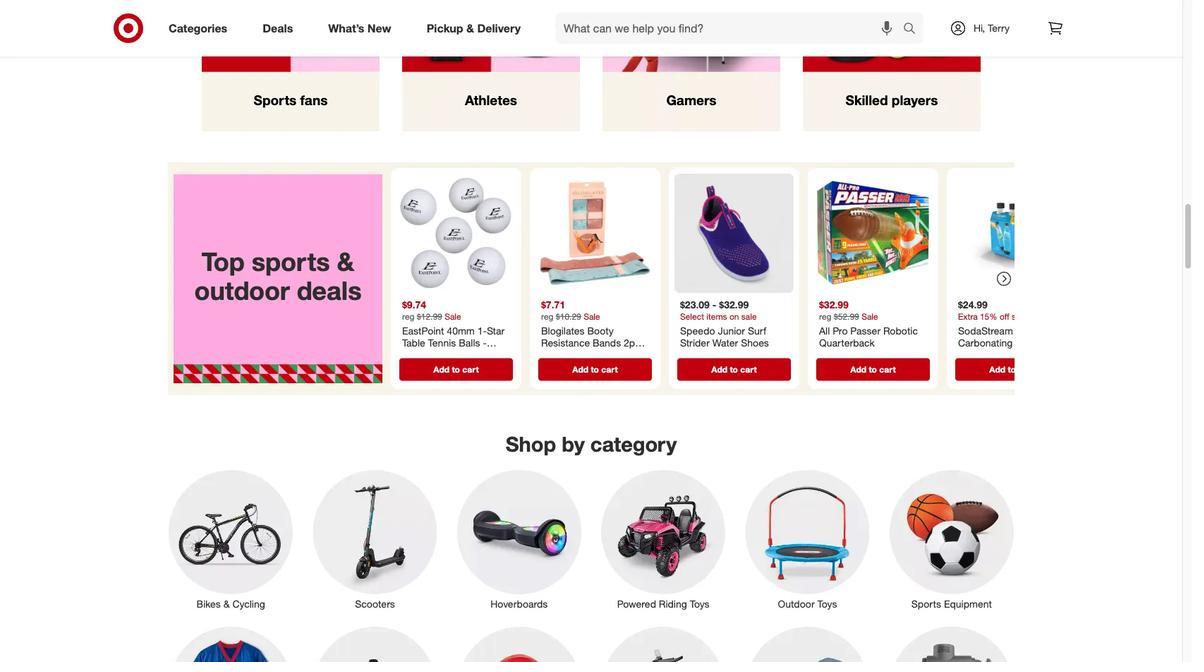 Task type: describe. For each thing, give the bounding box(es) containing it.
riding
[[659, 598, 687, 610]]

carousel region
[[168, 162, 1078, 395]]

athletes link
[[391, 0, 591, 140]]

players
[[892, 92, 938, 108]]

toys inside powered riding toys 'link'
[[690, 598, 710, 610]]

items
[[707, 311, 727, 321]]

- inside $9.74 reg $12.99 sale eastpoint 40mm 1-star table tennis balls - 36pk
[[483, 336, 487, 349]]

add for balls
[[434, 364, 450, 375]]

black
[[984, 349, 1009, 361]]

what's
[[328, 21, 364, 35]]

scooters
[[355, 598, 395, 610]]

delivery
[[477, 21, 521, 35]]

& for delivery
[[467, 21, 474, 35]]

hoverboards link
[[447, 467, 591, 611]]

$9.74 reg $12.99 sale eastpoint 40mm 1-star table tennis balls - 36pk
[[402, 298, 505, 361]]

2pk inside $7.71 reg $10.29 sale blogilates booty resistance bands 2pk - peach orange/blue
[[624, 336, 640, 349]]

to for strider
[[730, 364, 738, 375]]

hoverboards
[[491, 598, 548, 610]]

quarterback
[[819, 336, 875, 349]]

4 cart from the left
[[880, 364, 896, 375]]

sports for sports fans
[[254, 92, 297, 108]]

& for cycling
[[224, 598, 230, 610]]

$7.71 reg $10.29 sale blogilates booty resistance bands 2pk - peach orange/blue
[[541, 298, 647, 361]]

- inside $23.09 - $32.99 select items on sale speedo junior surf strider water shoes
[[713, 298, 717, 311]]

sale for 40mm
[[445, 311, 461, 321]]

all pro passer robotic quarterback image
[[814, 173, 933, 293]]

surf
[[748, 324, 767, 336]]

40mm
[[447, 324, 475, 336]]

all
[[819, 324, 830, 336]]

skilled players
[[846, 92, 938, 108]]

sports for sports equipment
[[912, 598, 942, 610]]

$32.99 reg $52.99 sale all pro passer robotic quarterback
[[819, 298, 918, 349]]

36pk
[[402, 349, 424, 361]]

add to cart for -
[[434, 364, 479, 375]]

sports equipment
[[912, 598, 992, 610]]

powered riding toys link
[[591, 467, 736, 611]]

category
[[591, 432, 677, 457]]

5 to from the left
[[1008, 364, 1016, 375]]

toys inside outdoor toys link
[[818, 598, 837, 610]]

sale
[[742, 311, 757, 321]]

categories link
[[157, 13, 245, 44]]

hi, terry
[[974, 22, 1010, 34]]

by
[[562, 432, 585, 457]]

sports fans
[[254, 92, 328, 108]]

4 add from the left
[[851, 364, 867, 375]]

bikes & cycling
[[197, 598, 265, 610]]

bottle
[[1016, 336, 1042, 349]]

skilled
[[846, 92, 888, 108]]

pickup & delivery
[[427, 21, 521, 35]]

eastpoint 40mm 1-star table tennis balls - 36pk image
[[397, 173, 516, 293]]

$12.99
[[417, 311, 442, 321]]

cart for -
[[462, 364, 479, 375]]

pickup
[[427, 21, 463, 35]]

cart for water
[[741, 364, 757, 375]]

sale for pro
[[862, 311, 878, 321]]

top sports & outdoor deals
[[194, 245, 362, 306]]

to for balls
[[452, 364, 460, 375]]

bikes & cycling link
[[159, 467, 303, 611]]

deals link
[[251, 13, 311, 44]]

bikes
[[197, 598, 221, 610]]

tennis
[[428, 336, 456, 349]]

add for peach
[[573, 364, 589, 375]]

speedo
[[680, 324, 715, 336]]

junior
[[718, 324, 745, 336]]

4 add to cart button from the left
[[817, 358, 930, 381]]

carbonating
[[958, 336, 1013, 349]]

table
[[402, 336, 425, 349]]

shop
[[506, 432, 556, 457]]

outdoor toys
[[778, 598, 837, 610]]

sports
[[252, 245, 330, 276]]

sodastream 1l carbonating bottle - 2pk - black
[[958, 324, 1049, 361]]

pickup & delivery link
[[415, 13, 539, 44]]

outdoor
[[778, 598, 815, 610]]

bands
[[593, 336, 621, 349]]

orange/blue
[[572, 349, 627, 361]]

sports fans link
[[191, 0, 391, 140]]

select
[[680, 311, 704, 321]]

hi,
[[974, 22, 985, 34]]

$32.99 inside $32.99 reg $52.99 sale all pro passer robotic quarterback
[[819, 298, 849, 311]]

star
[[487, 324, 505, 336]]

robotic
[[884, 324, 918, 336]]

categories
[[169, 21, 227, 35]]

search button
[[897, 13, 931, 47]]



Task type: locate. For each thing, give the bounding box(es) containing it.
reg inside $9.74 reg $12.99 sale eastpoint 40mm 1-star table tennis balls - 36pk
[[402, 311, 415, 321]]

search
[[897, 23, 931, 36]]

& inside 'top sports & outdoor deals'
[[337, 245, 354, 276]]

sale up 40mm
[[445, 311, 461, 321]]

0 horizontal spatial &
[[224, 598, 230, 610]]

gamers
[[667, 92, 717, 108]]

reg up blogilates at the left of the page
[[541, 311, 554, 321]]

toys right the riding
[[690, 598, 710, 610]]

1 horizontal spatial &
[[337, 245, 354, 276]]

$32.99 up junior
[[719, 298, 749, 311]]

to down quarterback
[[869, 364, 877, 375]]

0 horizontal spatial $32.99
[[719, 298, 749, 311]]

add to cart button down bands
[[539, 358, 652, 381]]

reg for $32.99
[[819, 311, 832, 321]]

0 horizontal spatial reg
[[402, 311, 415, 321]]

0 vertical spatial &
[[467, 21, 474, 35]]

2 reg from the left
[[541, 311, 554, 321]]

1 add to cart button from the left
[[399, 358, 513, 381]]

cart down balls
[[462, 364, 479, 375]]

1 sale from the left
[[445, 311, 461, 321]]

2 horizontal spatial reg
[[819, 311, 832, 321]]

to for peach
[[591, 364, 599, 375]]

sale for booty
[[584, 311, 600, 321]]

add
[[434, 364, 450, 375], [573, 364, 589, 375], [712, 364, 728, 375], [851, 364, 867, 375], [990, 364, 1006, 375]]

sports left fans
[[254, 92, 297, 108]]

- inside $7.71 reg $10.29 sale blogilates booty resistance bands 2pk - peach orange/blue
[[643, 336, 647, 349]]

2 horizontal spatial &
[[467, 21, 474, 35]]

- right bottle
[[1045, 336, 1049, 349]]

1 horizontal spatial toys
[[818, 598, 837, 610]]

add for strider
[[712, 364, 728, 375]]

cart down robotic
[[880, 364, 896, 375]]

add to cart button
[[399, 358, 513, 381], [539, 358, 652, 381], [678, 358, 791, 381], [817, 358, 930, 381], [956, 358, 1069, 381]]

1 add from the left
[[434, 364, 450, 375]]

add to cart button down balls
[[399, 358, 513, 381]]

reg
[[402, 311, 415, 321], [541, 311, 554, 321], [819, 311, 832, 321]]

fans
[[300, 92, 328, 108]]

add to cart down black
[[990, 364, 1035, 375]]

What can we help you find? suggestions appear below search field
[[555, 13, 907, 44]]

& inside pickup & delivery link
[[467, 21, 474, 35]]

$32.99 up pro
[[819, 298, 849, 311]]

powered riding toys
[[617, 598, 710, 610]]

balls
[[459, 336, 480, 349]]

sports
[[254, 92, 297, 108], [912, 598, 942, 610]]

what's new
[[328, 21, 391, 35]]

add down "orange/blue"
[[573, 364, 589, 375]]

$7.71
[[541, 298, 565, 311]]

shoes
[[741, 336, 769, 349]]

add to cart button for orange/blue
[[539, 358, 652, 381]]

sports left equipment at bottom right
[[912, 598, 942, 610]]

&
[[467, 21, 474, 35], [337, 245, 354, 276], [224, 598, 230, 610]]

reg up all
[[819, 311, 832, 321]]

cart down shoes
[[741, 364, 757, 375]]

- right bands
[[643, 336, 647, 349]]

5 add to cart from the left
[[990, 364, 1035, 375]]

4 add to cart from the left
[[851, 364, 896, 375]]

water
[[713, 336, 738, 349]]

$23.09
[[680, 298, 710, 311]]

to down "orange/blue"
[[591, 364, 599, 375]]

to down 'water'
[[730, 364, 738, 375]]

toys right outdoor
[[818, 598, 837, 610]]

cart down bottle
[[1019, 364, 1035, 375]]

2 $32.99 from the left
[[819, 298, 849, 311]]

cart for orange/blue
[[602, 364, 618, 375]]

eastpoint
[[402, 324, 444, 336]]

pro
[[833, 324, 848, 336]]

blogilates booty resistance bands 2pk - peach orange/blue image
[[536, 173, 655, 293]]

2 sale from the left
[[584, 311, 600, 321]]

resistance
[[541, 336, 590, 349]]

strider
[[680, 336, 710, 349]]

add down black
[[990, 364, 1006, 375]]

terry
[[988, 22, 1010, 34]]

2 to from the left
[[591, 364, 599, 375]]

sodastream
[[958, 324, 1013, 336]]

1 horizontal spatial sports
[[912, 598, 942, 610]]

$32.99 inside $23.09 - $32.99 select items on sale speedo junior surf strider water shoes
[[719, 298, 749, 311]]

sale inside $32.99 reg $52.99 sale all pro passer robotic quarterback
[[862, 311, 878, 321]]

add to cart down 'water'
[[712, 364, 757, 375]]

3 sale from the left
[[862, 311, 878, 321]]

toys
[[690, 598, 710, 610], [818, 598, 837, 610]]

sale inside $7.71 reg $10.29 sale blogilates booty resistance bands 2pk - peach orange/blue
[[584, 311, 600, 321]]

1 toys from the left
[[690, 598, 710, 610]]

reg for $7.71
[[541, 311, 554, 321]]

add to cart down "orange/blue"
[[573, 364, 618, 375]]

new
[[368, 21, 391, 35]]

2 horizontal spatial sale
[[862, 311, 878, 321]]

1 reg from the left
[[402, 311, 415, 321]]

reg for $9.74
[[402, 311, 415, 321]]

top
[[202, 245, 245, 276]]

add to cart button down quarterback
[[817, 358, 930, 381]]

2pk right bands
[[624, 336, 640, 349]]

add to cart down balls
[[434, 364, 479, 375]]

equipment
[[944, 598, 992, 610]]

- right $23.09
[[713, 298, 717, 311]]

2pk
[[624, 336, 640, 349], [958, 349, 975, 361]]

- left black
[[978, 349, 981, 361]]

4 to from the left
[[869, 364, 877, 375]]

to down black
[[1008, 364, 1016, 375]]

& right bikes
[[224, 598, 230, 610]]

blogilates
[[541, 324, 585, 336]]

- right balls
[[483, 336, 487, 349]]

sodastream 1l carbonating bottle - 2pk - black image
[[953, 173, 1072, 293]]

booty
[[587, 324, 614, 336]]

0 horizontal spatial 2pk
[[624, 336, 640, 349]]

2 add from the left
[[573, 364, 589, 375]]

1 to from the left
[[452, 364, 460, 375]]

0 horizontal spatial sale
[[445, 311, 461, 321]]

$9.74
[[402, 298, 426, 311]]

$23.09 - $32.99 select items on sale speedo junior surf strider water shoes
[[680, 298, 769, 349]]

1 horizontal spatial 2pk
[[958, 349, 975, 361]]

sports equipment link
[[880, 467, 1024, 611]]

3 cart from the left
[[741, 364, 757, 375]]

& right the 'sports'
[[337, 245, 354, 276]]

$10.29
[[556, 311, 581, 321]]

add down 'water'
[[712, 364, 728, 375]]

add to cart button for water
[[678, 358, 791, 381]]

deals
[[297, 275, 362, 306]]

to down balls
[[452, 364, 460, 375]]

0 horizontal spatial toys
[[690, 598, 710, 610]]

1l
[[1016, 324, 1027, 336]]

3 add to cart button from the left
[[678, 358, 791, 381]]

skilled players link
[[792, 0, 992, 140]]

2 add to cart button from the left
[[539, 358, 652, 381]]

2 vertical spatial &
[[224, 598, 230, 610]]

add down tennis
[[434, 364, 450, 375]]

outdoor
[[194, 275, 290, 306]]

2 cart from the left
[[602, 364, 618, 375]]

& inside bikes & cycling link
[[224, 598, 230, 610]]

powered
[[617, 598, 656, 610]]

& right pickup
[[467, 21, 474, 35]]

$32.99
[[719, 298, 749, 311], [819, 298, 849, 311]]

1 cart from the left
[[462, 364, 479, 375]]

2pk inside sodastream 1l carbonating bottle - 2pk - black
[[958, 349, 975, 361]]

1 vertical spatial sports
[[912, 598, 942, 610]]

1 horizontal spatial sale
[[584, 311, 600, 321]]

sale inside $9.74 reg $12.99 sale eastpoint 40mm 1-star table tennis balls - 36pk
[[445, 311, 461, 321]]

add to cart
[[434, 364, 479, 375], [573, 364, 618, 375], [712, 364, 757, 375], [851, 364, 896, 375], [990, 364, 1035, 375]]

5 add to cart button from the left
[[956, 358, 1069, 381]]

-
[[713, 298, 717, 311], [483, 336, 487, 349], [643, 336, 647, 349], [1045, 336, 1049, 349], [978, 349, 981, 361]]

1 horizontal spatial $32.99
[[819, 298, 849, 311]]

on
[[730, 311, 739, 321]]

cycling
[[232, 598, 265, 610]]

5 cart from the left
[[1019, 364, 1035, 375]]

deals
[[263, 21, 293, 35]]

add to cart button down bottle
[[956, 358, 1069, 381]]

peach
[[541, 349, 569, 361]]

2pk left black
[[958, 349, 975, 361]]

what's new link
[[316, 13, 409, 44]]

outdoor toys link
[[736, 467, 880, 611]]

2 toys from the left
[[818, 598, 837, 610]]

add to cart down quarterback
[[851, 364, 896, 375]]

speedo junior surf strider water shoes image
[[675, 173, 794, 293]]

2 add to cart from the left
[[573, 364, 618, 375]]

gamers link
[[591, 0, 792, 140]]

3 add to cart from the left
[[712, 364, 757, 375]]

1 add to cart from the left
[[434, 364, 479, 375]]

0 vertical spatial sports
[[254, 92, 297, 108]]

3 add from the left
[[712, 364, 728, 375]]

$24.99
[[958, 298, 988, 311]]

add to cart button for -
[[399, 358, 513, 381]]

cart down "orange/blue"
[[602, 364, 618, 375]]

add to cart for water
[[712, 364, 757, 375]]

3 reg from the left
[[819, 311, 832, 321]]

add to cart for orange/blue
[[573, 364, 618, 375]]

$52.99
[[834, 311, 859, 321]]

reg up eastpoint
[[402, 311, 415, 321]]

1 horizontal spatial reg
[[541, 311, 554, 321]]

0 horizontal spatial sports
[[254, 92, 297, 108]]

scooters link
[[303, 467, 447, 611]]

shop by category
[[506, 432, 677, 457]]

sale up booty
[[584, 311, 600, 321]]

1 $32.99 from the left
[[719, 298, 749, 311]]

1 vertical spatial &
[[337, 245, 354, 276]]

reg inside $32.99 reg $52.99 sale all pro passer robotic quarterback
[[819, 311, 832, 321]]

sale up passer at right
[[862, 311, 878, 321]]

athletes
[[465, 92, 517, 108]]

5 add from the left
[[990, 364, 1006, 375]]

add to cart button down 'water'
[[678, 358, 791, 381]]

add down quarterback
[[851, 364, 867, 375]]

passer
[[851, 324, 881, 336]]

reg inside $7.71 reg $10.29 sale blogilates booty resistance bands 2pk - peach orange/blue
[[541, 311, 554, 321]]

3 to from the left
[[730, 364, 738, 375]]

sale
[[445, 311, 461, 321], [584, 311, 600, 321], [862, 311, 878, 321]]

1-
[[478, 324, 487, 336]]



Task type: vqa. For each thing, say whether or not it's contained in the screenshot.
EastPoint
yes



